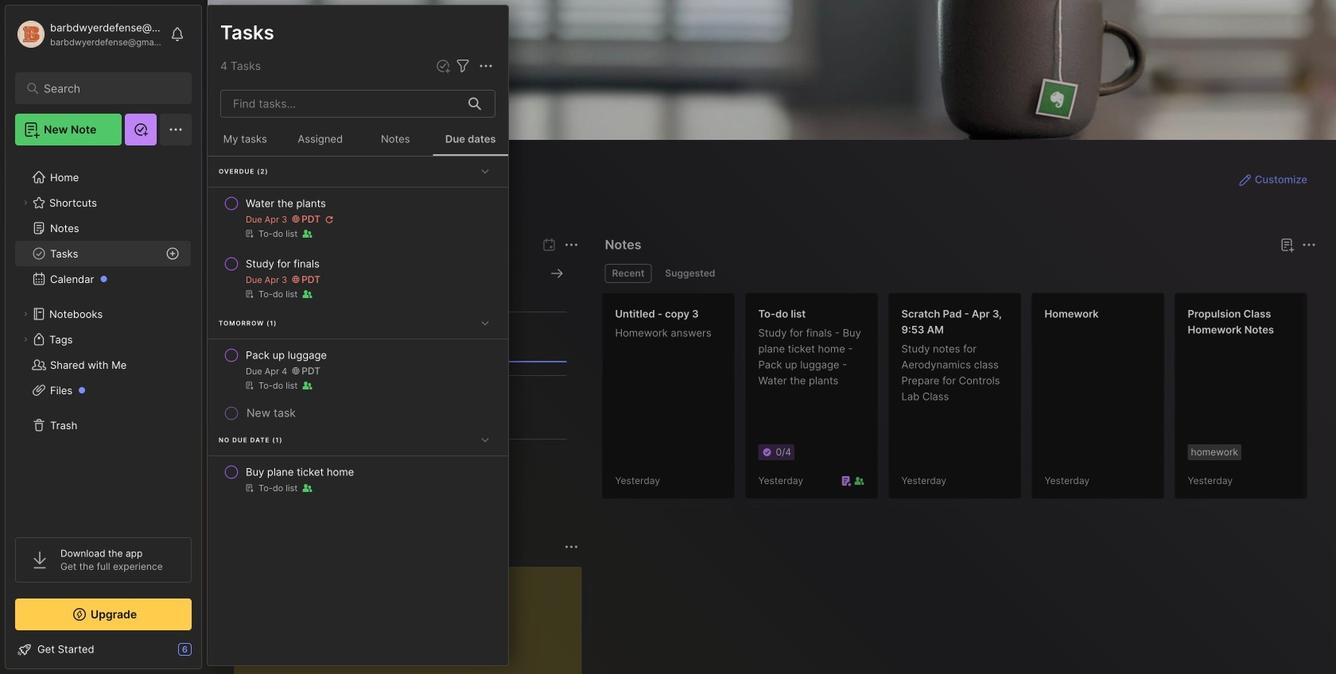 Task type: vqa. For each thing, say whether or not it's contained in the screenshot.
Expand Notebooks image
yes



Task type: describe. For each thing, give the bounding box(es) containing it.
collapse tomorrow image
[[477, 315, 493, 331]]

expand tags image
[[21, 335, 30, 344]]

new task image
[[435, 58, 451, 74]]

Find tasks… text field
[[223, 91, 459, 117]]

click to collapse image
[[201, 645, 213, 664]]

expand notebooks image
[[21, 309, 30, 319]]

1 horizontal spatial row group
[[602, 293, 1336, 509]]

Search text field
[[44, 81, 171, 96]]

filter tasks image
[[453, 57, 472, 76]]

Help and Learning task checklist field
[[6, 637, 201, 662]]

water the plants 1 cell
[[246, 196, 326, 212]]

Account field
[[15, 18, 162, 50]]

0 horizontal spatial row group
[[208, 157, 508, 503]]

tree inside main element
[[6, 155, 201, 523]]

buy plane ticket home 7 cell
[[246, 464, 354, 480]]



Task type: locate. For each thing, give the bounding box(es) containing it.
1 horizontal spatial tab
[[658, 264, 722, 283]]

pack up luggage 4 cell
[[246, 348, 327, 363]]

3 row from the top
[[214, 341, 502, 398]]

None search field
[[44, 79, 171, 98]]

row group
[[208, 157, 508, 503], [602, 293, 1336, 509]]

Filter tasks field
[[453, 56, 472, 76]]

More actions and view options field
[[472, 56, 495, 76]]

collapse noduedate image
[[477, 432, 493, 448]]

1 tab from the left
[[605, 264, 652, 283]]

2 tab from the left
[[658, 264, 722, 283]]

2 row from the top
[[214, 250, 502, 307]]

tab
[[605, 264, 652, 283], [658, 264, 722, 283]]

0 horizontal spatial tab
[[605, 264, 652, 283]]

more actions and view options image
[[476, 57, 495, 76]]

Start writing… text field
[[247, 567, 581, 674]]

tab list
[[605, 264, 1314, 283]]

none search field inside main element
[[44, 79, 171, 98]]

1 row from the top
[[214, 189, 502, 247]]

4 row from the top
[[214, 458, 502, 501]]

collapse overdue image
[[477, 163, 493, 179]]

row
[[214, 189, 502, 247], [214, 250, 502, 307], [214, 341, 502, 398], [214, 458, 502, 501]]

tree
[[6, 155, 201, 523]]

study for finals 2 cell
[[246, 256, 320, 272]]

main element
[[0, 0, 207, 674]]



